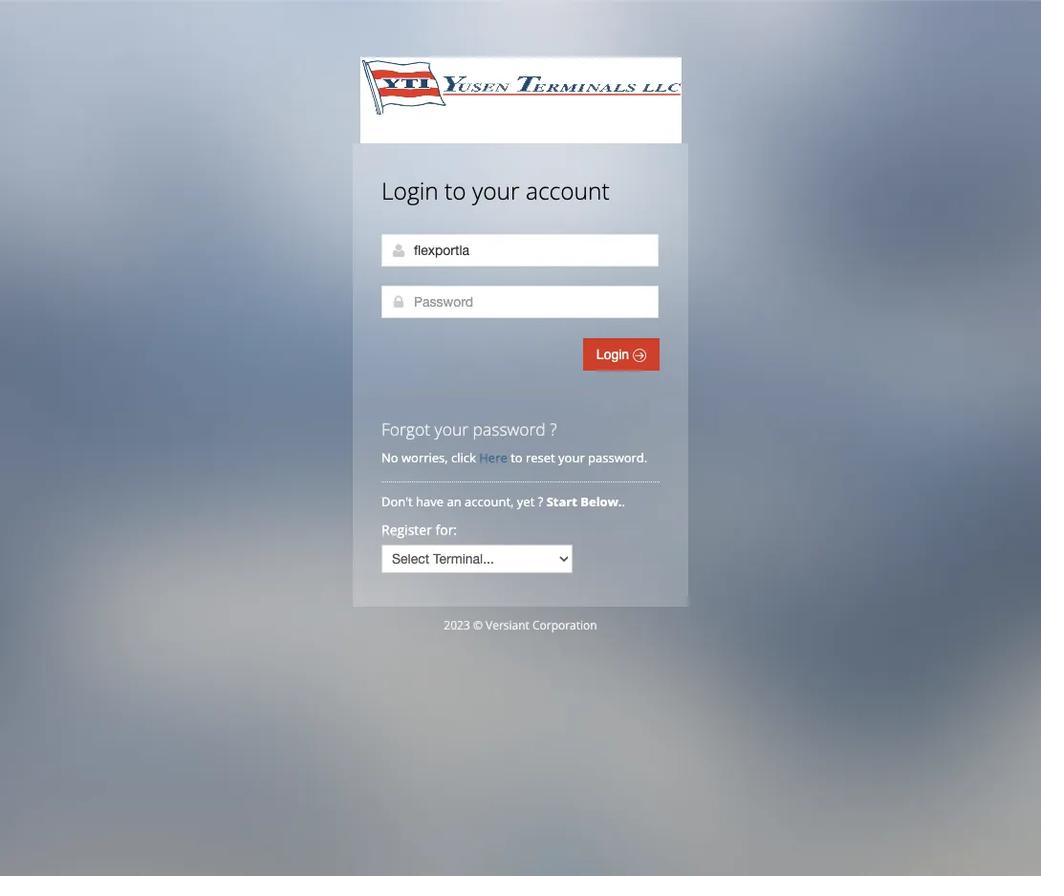 Task type: describe. For each thing, give the bounding box(es) containing it.
user image
[[391, 243, 406, 258]]

1 vertical spatial your
[[435, 418, 469, 441]]

account
[[526, 175, 610, 207]]

don't have an account, yet ? start below. .
[[382, 493, 629, 511]]

for:
[[436, 521, 457, 539]]

forgot
[[382, 418, 430, 441]]

below.
[[581, 493, 622, 511]]

password.
[[588, 449, 648, 467]]

click
[[451, 449, 476, 467]]

an
[[447, 493, 462, 511]]

2023 © versiant corporation
[[444, 618, 597, 634]]

? inside forgot your password ? no worries, click here to reset your password.
[[550, 418, 557, 441]]

©
[[473, 618, 483, 634]]

yet
[[517, 493, 535, 511]]

have
[[416, 493, 444, 511]]

login button
[[583, 339, 660, 371]]

login for login
[[597, 347, 633, 362]]

start
[[547, 493, 577, 511]]

corporation
[[533, 618, 597, 634]]

0 vertical spatial your
[[472, 175, 520, 207]]

swapright image
[[633, 349, 646, 362]]

here
[[479, 449, 508, 467]]

login for login to your account
[[382, 175, 439, 207]]



Task type: locate. For each thing, give the bounding box(es) containing it.
1 vertical spatial ?
[[538, 493, 543, 511]]

2023
[[444, 618, 470, 634]]

password
[[473, 418, 546, 441]]

reset
[[526, 449, 555, 467]]

login
[[382, 175, 439, 207], [597, 347, 633, 362]]

your right reset
[[559, 449, 585, 467]]

register for:
[[382, 521, 457, 539]]

0 horizontal spatial your
[[435, 418, 469, 441]]

your
[[472, 175, 520, 207], [435, 418, 469, 441], [559, 449, 585, 467]]

1 horizontal spatial login
[[597, 347, 633, 362]]

1 vertical spatial to
[[511, 449, 523, 467]]

your up username "text field"
[[472, 175, 520, 207]]

register
[[382, 521, 432, 539]]

no
[[382, 449, 398, 467]]

? right yet
[[538, 493, 543, 511]]

1 horizontal spatial your
[[472, 175, 520, 207]]

2 vertical spatial your
[[559, 449, 585, 467]]

? up reset
[[550, 418, 557, 441]]

0 horizontal spatial login
[[382, 175, 439, 207]]

0 vertical spatial login
[[382, 175, 439, 207]]

0 horizontal spatial ?
[[538, 493, 543, 511]]

to
[[445, 175, 466, 207], [511, 449, 523, 467]]

account,
[[465, 493, 514, 511]]

Username text field
[[382, 234, 659, 267]]

login inside button
[[597, 347, 633, 362]]

.
[[622, 493, 625, 511]]

forgot your password ? no worries, click here to reset your password.
[[382, 418, 648, 467]]

your up click
[[435, 418, 469, 441]]

lock image
[[391, 295, 406, 310]]

0 horizontal spatial to
[[445, 175, 466, 207]]

1 vertical spatial login
[[597, 347, 633, 362]]

1 horizontal spatial ?
[[550, 418, 557, 441]]

versiant
[[486, 618, 530, 634]]

Password password field
[[382, 286, 659, 318]]

here link
[[479, 449, 508, 467]]

to inside forgot your password ? no worries, click here to reset your password.
[[511, 449, 523, 467]]

to up username "text field"
[[445, 175, 466, 207]]

0 vertical spatial ?
[[550, 418, 557, 441]]

don't
[[382, 493, 413, 511]]

?
[[550, 418, 557, 441], [538, 493, 543, 511]]

0 vertical spatial to
[[445, 175, 466, 207]]

to right here
[[511, 449, 523, 467]]

worries,
[[402, 449, 448, 467]]

1 horizontal spatial to
[[511, 449, 523, 467]]

2 horizontal spatial your
[[559, 449, 585, 467]]

login to your account
[[382, 175, 610, 207]]



Task type: vqa. For each thing, say whether or not it's contained in the screenshot.
Login within 'button'
yes



